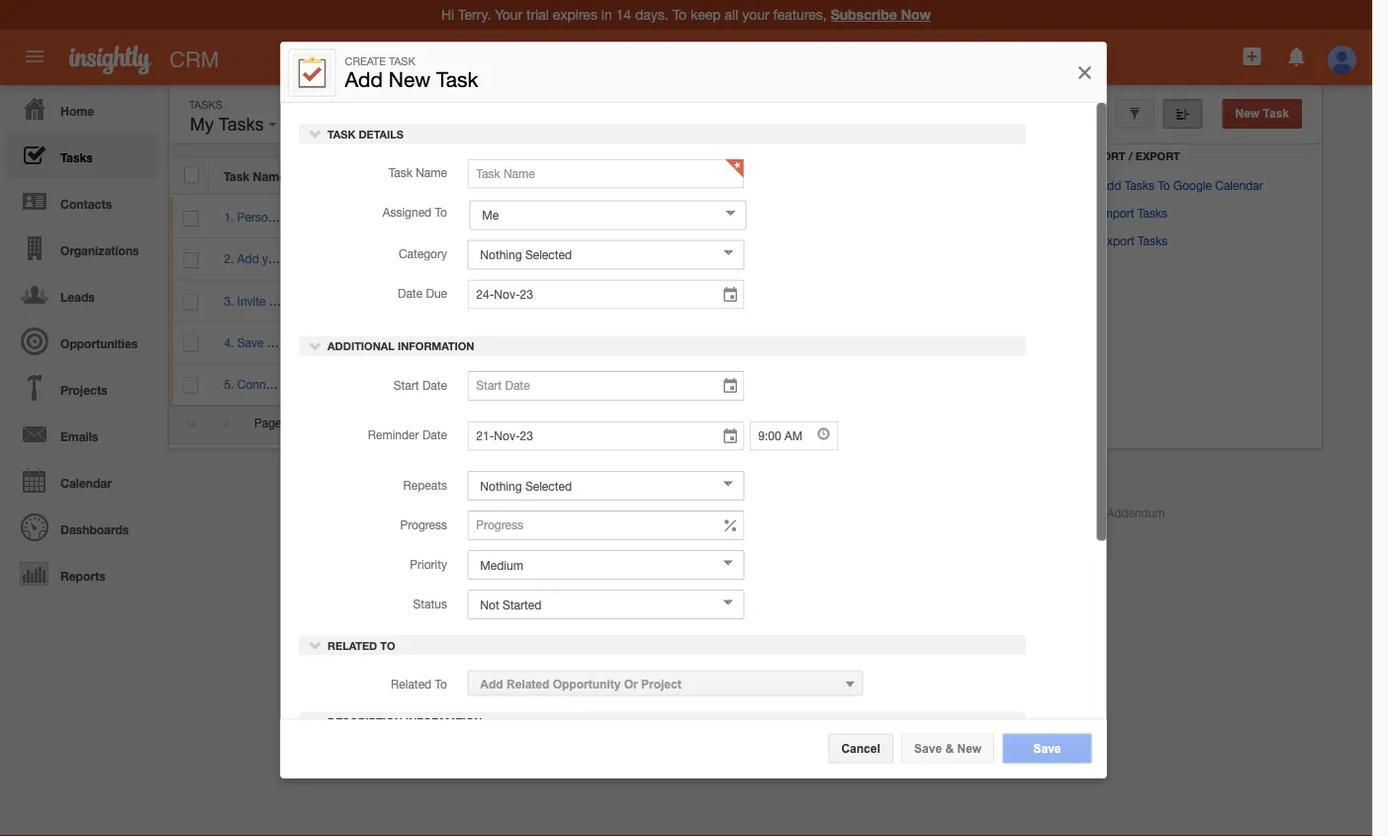 Task type: locate. For each thing, give the bounding box(es) containing it.
row containing 2. add your customers
[[169, 239, 1070, 280]]

terry turtle link
[[460, 210, 518, 224], [682, 210, 740, 224], [460, 252, 518, 266], [682, 252, 740, 266], [460, 294, 518, 308], [682, 294, 740, 308], [460, 336, 518, 349], [460, 377, 518, 391], [682, 377, 740, 391]]

0 horizontal spatial app
[[588, 506, 610, 519]]

import for import tasks
[[1100, 206, 1134, 220]]

None checkbox
[[183, 211, 198, 226], [183, 252, 198, 268], [183, 294, 198, 310], [183, 211, 198, 226], [183, 252, 198, 268], [183, 294, 198, 310]]

0 horizontal spatial name
[[253, 169, 286, 183]]

6 row from the top
[[169, 364, 1070, 406]]

save right &
[[1033, 742, 1061, 755]]

tasks
[[189, 98, 223, 111], [218, 114, 264, 135], [60, 150, 93, 164], [1125, 178, 1155, 192], [1138, 206, 1168, 220], [1138, 234, 1168, 247]]

1 column header from the left
[[841, 157, 876, 194]]

name up assigned to
[[415, 166, 447, 179]]

1 horizontal spatial app
[[773, 506, 794, 519]]

organizations
[[60, 243, 139, 257]]

1 horizontal spatial new
[[957, 742, 982, 755]]

your left team
[[269, 294, 292, 308]]

home
[[60, 104, 94, 118]]

1 vertical spatial import
[[1100, 206, 1134, 220]]

column header
[[841, 157, 876, 194], [876, 157, 910, 194]]

save
[[237, 336, 264, 349], [914, 742, 942, 755], [1033, 742, 1061, 755]]

3 row from the top
[[169, 239, 1070, 280]]

project
[[641, 677, 681, 690]]

5. connect to your files and apps link
[[224, 377, 410, 391]]

4 0% complete image from the top
[[312, 341, 430, 345]]

4. save your emails link
[[224, 336, 338, 349]]

1 horizontal spatial task name
[[388, 166, 447, 179]]

task name inside add new task dialog
[[388, 166, 447, 179]]

1 horizontal spatial due
[[577, 169, 600, 183]]

percent
[[311, 169, 355, 183]]

chevron down image
[[308, 338, 322, 352], [308, 638, 322, 652], [308, 715, 322, 729]]

due down 'category'
[[425, 286, 447, 300]]

all
[[481, 52, 496, 67]]

1 vertical spatial calendar
[[60, 476, 112, 490]]

to
[[1158, 178, 1170, 192], [434, 205, 447, 219], [380, 639, 395, 652], [434, 677, 447, 691]]

0 vertical spatial following image
[[986, 209, 1005, 228]]

2.
[[224, 252, 234, 266]]

1 vertical spatial due
[[425, 286, 447, 300]]

my tasks button
[[185, 110, 282, 140]]

3 following image from the top
[[986, 376, 1005, 395]]

Search all data.... text field
[[521, 41, 911, 77]]

0% complete image
[[312, 215, 430, 219], [312, 257, 430, 261], [312, 299, 430, 303], [312, 341, 430, 345]]

1 vertical spatial export
[[1100, 234, 1135, 247]]

1 row from the top
[[169, 157, 1069, 194]]

opportunities link
[[5, 318, 158, 364]]

tasks my tasks
[[189, 98, 269, 135]]

create task add new task
[[345, 55, 478, 91]]

2 vertical spatial following image
[[986, 376, 1005, 395]]

date due right the responsible
[[547, 169, 600, 183]]

0 horizontal spatial export
[[1100, 234, 1135, 247]]

0% complete image down complete at left top
[[312, 215, 430, 219]]

1 vertical spatial following image
[[986, 334, 1005, 353]]

app right iphone
[[773, 506, 794, 519]]

app
[[588, 506, 610, 519], [773, 506, 794, 519]]

1 following image from the top
[[986, 251, 1005, 269]]

2 following image from the top
[[986, 292, 1005, 311]]

leads link
[[5, 271, 158, 318]]

organizations link
[[5, 225, 158, 271]]

my
[[190, 114, 214, 135]]

name inside add new task dialog
[[415, 166, 447, 179]]

task name up 'personalize'
[[224, 169, 286, 183]]

date due
[[547, 169, 600, 183], [397, 286, 447, 300]]

terry inside terry turtle 'cell'
[[682, 336, 707, 349]]

None text field
[[749, 421, 838, 450]]

0% complete image for 3. invite your team
[[312, 299, 430, 303]]

row containing 3. invite your team
[[169, 280, 1070, 322]]

chevron down image for additional information
[[308, 338, 322, 352]]

new right &
[[957, 742, 982, 755]]

task up 1.
[[224, 169, 250, 183]]

3 0% complete image from the top
[[312, 299, 430, 303]]

and
[[350, 377, 371, 391]]

your up 3. invite your team on the left
[[262, 252, 286, 266]]

save for save & new
[[914, 742, 942, 755]]

None checkbox
[[184, 168, 199, 183], [183, 336, 198, 352], [183, 378, 198, 393], [184, 168, 199, 183], [183, 336, 198, 352], [183, 378, 198, 393]]

files
[[326, 377, 347, 391]]

0 vertical spatial following image
[[986, 251, 1005, 269]]

task right create
[[389, 55, 415, 68]]

task name
[[388, 166, 447, 179], [224, 169, 286, 183]]

following image
[[986, 251, 1005, 269], [986, 292, 1005, 311], [986, 376, 1005, 395]]

2 horizontal spatial save
[[1033, 742, 1061, 755]]

support
[[381, 506, 424, 519]]

add tasks to google calendar
[[1096, 178, 1263, 192]]

2 vertical spatial new
[[957, 742, 982, 755]]

calendar up the dashboards link at left bottom
[[60, 476, 112, 490]]

1 horizontal spatial calendar
[[1215, 178, 1263, 192]]

indicator
[[417, 169, 467, 183]]

recycle bin
[[1102, 126, 1176, 139]]

task right chevron down image
[[327, 128, 355, 140]]

1 horizontal spatial date due
[[547, 169, 600, 183]]

0 horizontal spatial new
[[389, 67, 431, 91]]

0% complete image for 4. save your emails
[[312, 341, 430, 345]]

date field image up terry turtle 'cell' on the top of page
[[721, 285, 739, 305]]

calendar right google
[[1215, 178, 1263, 192]]

5. connect to your files and apps
[[224, 377, 400, 391]]

1 vertical spatial new
[[1235, 107, 1260, 120]]

row
[[169, 157, 1069, 194], [169, 197, 1070, 239], [169, 239, 1070, 280], [169, 280, 1070, 322], [169, 322, 1070, 364], [169, 364, 1070, 406]]

1 chevron down image from the top
[[308, 338, 322, 352]]

cancel
[[841, 742, 880, 755]]

responsible
[[460, 169, 529, 183]]

2 app from the left
[[773, 506, 794, 519]]

2 row from the top
[[169, 197, 1070, 239]]

1 horizontal spatial export
[[1136, 149, 1180, 162]]

emails
[[294, 336, 328, 349]]

0 vertical spatial date field image
[[721, 285, 739, 305]]

0 horizontal spatial date due
[[397, 286, 447, 300]]

tasks up my
[[189, 98, 223, 111]]

0 horizontal spatial calendar
[[60, 476, 112, 490]]

account
[[328, 210, 371, 224]]

blog
[[444, 506, 468, 519]]

date right the responsible
[[547, 169, 574, 183]]

1. personalize your account link
[[224, 210, 381, 224]]

task left owner at right top
[[681, 169, 707, 183]]

2 following image from the top
[[986, 334, 1005, 353]]

0% complete image up and on the left top of the page
[[312, 341, 430, 345]]

add
[[345, 67, 383, 91], [1100, 178, 1121, 192], [237, 252, 259, 266], [480, 677, 503, 690]]

0 vertical spatial due
[[577, 169, 600, 183]]

following image
[[986, 209, 1005, 228], [986, 334, 1005, 353]]

import left /
[[1082, 149, 1126, 162]]

0 horizontal spatial related
[[327, 639, 377, 652]]

1 vertical spatial following image
[[986, 292, 1005, 311]]

3. invite your team
[[224, 294, 322, 308]]

0 horizontal spatial save
[[237, 336, 264, 349]]

terry
[[460, 210, 486, 224], [682, 210, 707, 224], [460, 252, 486, 266], [682, 252, 707, 266], [460, 294, 486, 308], [682, 294, 707, 308], [460, 336, 486, 349], [682, 336, 707, 349], [460, 377, 486, 391], [682, 377, 707, 391]]

0 horizontal spatial due
[[425, 286, 447, 300]]

app right android
[[588, 506, 610, 519]]

0 vertical spatial chevron down image
[[308, 338, 322, 352]]

leads
[[60, 290, 95, 304]]

date inside row
[[547, 169, 574, 183]]

Search this list... text field
[[710, 99, 933, 129]]

iphone
[[733, 506, 769, 519]]

row containing 4. save your emails
[[169, 322, 1070, 364]]

4.
[[224, 336, 234, 349]]

save right 4.
[[237, 336, 264, 349]]

2 date field image from the top
[[721, 377, 739, 396]]

export down bin
[[1136, 149, 1180, 162]]

2. add your customers link
[[224, 252, 355, 266]]

team
[[296, 294, 322, 308]]

opportunities
[[60, 336, 138, 350]]

progress
[[400, 517, 447, 531]]

export down the import tasks link
[[1100, 234, 1135, 247]]

opportunity
[[552, 677, 620, 690]]

add related opportunity or project link
[[467, 670, 863, 696]]

5 row from the top
[[169, 322, 1070, 364]]

cell
[[533, 197, 666, 239], [754, 197, 842, 239], [842, 197, 877, 239], [877, 197, 911, 239], [911, 197, 971, 239], [1020, 197, 1070, 239], [533, 239, 666, 280], [754, 239, 842, 280], [842, 239, 877, 280], [877, 239, 911, 280], [911, 239, 971, 280], [1020, 239, 1070, 280], [533, 280, 666, 322], [754, 280, 842, 322], [842, 280, 877, 322], [877, 280, 911, 322], [911, 280, 971, 322], [1020, 280, 1070, 322], [533, 322, 666, 364], [842, 322, 877, 364], [877, 322, 911, 364], [911, 322, 971, 364], [1020, 322, 1070, 364], [297, 364, 445, 406], [533, 364, 666, 406], [754, 364, 842, 406], [842, 364, 877, 406], [877, 364, 911, 406], [911, 364, 971, 406], [1020, 364, 1070, 406]]

your
[[302, 210, 325, 224], [262, 252, 286, 266], [269, 294, 292, 308], [267, 336, 290, 349], [299, 377, 323, 391]]

1 press ctrl + space to group column header from the left
[[910, 157, 970, 194]]

due inside add new task dialog
[[425, 286, 447, 300]]

new task link
[[1222, 99, 1302, 129]]

2 horizontal spatial new
[[1235, 107, 1260, 120]]

press ctrl + space to group column header
[[910, 157, 970, 194], [970, 157, 1019, 194], [1019, 157, 1069, 194]]

following image for 4. save your emails
[[986, 334, 1005, 353]]

date field image
[[721, 285, 739, 305], [721, 377, 739, 396]]

navigation
[[0, 85, 158, 597]]

5.
[[224, 377, 234, 391]]

2 chevron down image from the top
[[308, 638, 322, 652]]

date field image
[[721, 426, 739, 446]]

following image for 2. add your customers
[[986, 251, 1005, 269]]

date due down 'category'
[[397, 286, 447, 300]]

date
[[547, 169, 574, 183], [397, 286, 422, 300], [422, 378, 447, 391], [422, 427, 447, 441]]

0 vertical spatial import
[[1082, 149, 1126, 162]]

your left account
[[302, 210, 325, 224]]

data processing addendum link
[[1016, 506, 1165, 519]]

assigned
[[382, 205, 431, 219]]

close image
[[1075, 61, 1095, 84]]

start date
[[393, 378, 447, 391]]

processing
[[1044, 506, 1103, 519]]

owner
[[710, 169, 747, 183]]

customer support link
[[326, 506, 424, 519]]

terry turtle
[[460, 210, 518, 224], [682, 210, 740, 224], [460, 252, 518, 266], [682, 252, 740, 266], [460, 294, 518, 308], [682, 294, 740, 308], [460, 336, 518, 349], [682, 336, 740, 349], [460, 377, 518, 391], [682, 377, 740, 391]]

your for invite
[[269, 294, 292, 308]]

calendar link
[[5, 457, 158, 504]]

task name up assigned to
[[388, 166, 447, 179]]

all link
[[461, 42, 521, 78]]

terry turtle inside 'cell'
[[682, 336, 740, 349]]

your left emails
[[267, 336, 290, 349]]

2 0% complete image from the top
[[312, 257, 430, 261]]

4 row from the top
[[169, 280, 1070, 322]]

1 date field image from the top
[[721, 285, 739, 305]]

0 vertical spatial new
[[389, 67, 431, 91]]

1 vertical spatial date field image
[[721, 377, 739, 396]]

apps
[[374, 377, 400, 391]]

1 horizontal spatial name
[[415, 166, 447, 179]]

row group containing 1. personalize your account
[[169, 197, 1070, 406]]

0% complete image up additional
[[312, 299, 430, 303]]

new right create
[[389, 67, 431, 91]]

date right start
[[422, 378, 447, 391]]

task owner
[[681, 169, 747, 183]]

app for android app
[[588, 506, 610, 519]]

name up 'personalize'
[[253, 169, 286, 183]]

following image for 3. invite your team
[[986, 292, 1005, 311]]

new right show sidebar icon
[[1235, 107, 1260, 120]]

priority
[[409, 557, 447, 570]]

add up task details
[[345, 67, 383, 91]]

repeats
[[403, 477, 447, 491]]

google
[[1173, 178, 1212, 192]]

tasks right my
[[218, 114, 264, 135]]

related
[[327, 639, 377, 652], [390, 677, 431, 691], [506, 677, 549, 690]]

new inside save & new 'button'
[[957, 742, 982, 755]]

import up export tasks link
[[1100, 206, 1134, 220]]

1 vertical spatial date due
[[397, 286, 447, 300]]

personalize
[[237, 210, 298, 224]]

import
[[1082, 149, 1126, 162], [1100, 206, 1134, 220]]

0 horizontal spatial task name
[[224, 169, 286, 183]]

api link
[[488, 506, 507, 519]]

save left &
[[914, 742, 942, 755]]

or
[[624, 677, 637, 690]]

row group
[[169, 197, 1070, 406]]

1 horizontal spatial save
[[914, 742, 942, 755]]

date field image down terry turtle 'cell' on the top of page
[[721, 377, 739, 396]]

bin
[[1157, 126, 1176, 139]]

1 0% complete image from the top
[[312, 215, 430, 219]]

0% complete image down account
[[312, 257, 430, 261]]

save & new
[[914, 742, 982, 755]]

2 vertical spatial chevron down image
[[308, 715, 322, 729]]

your for personalize
[[302, 210, 325, 224]]

Start Date text field
[[467, 371, 744, 400]]

1 app from the left
[[588, 506, 610, 519]]

due right "user"
[[577, 169, 600, 183]]

1 following image from the top
[[986, 209, 1005, 228]]

related to
[[324, 639, 395, 652], [390, 677, 447, 691]]

1 vertical spatial chevron down image
[[308, 638, 322, 652]]



Task type: vqa. For each thing, say whether or not it's contained in the screenshot.
Refresh List icon
no



Task type: describe. For each thing, give the bounding box(es) containing it.
save inside row
[[237, 336, 264, 349]]

subscribe
[[831, 6, 897, 23]]

recycle bin link
[[1082, 126, 1186, 141]]

tasks up import tasks
[[1125, 178, 1155, 192]]

date field image for date due
[[721, 285, 739, 305]]

row containing 5. connect to your files and apps
[[169, 364, 1070, 406]]

crm
[[170, 47, 219, 72]]

recycle
[[1102, 126, 1154, 139]]

0 vertical spatial calendar
[[1215, 178, 1263, 192]]

2 column header from the left
[[876, 157, 910, 194]]

1.
[[224, 210, 234, 224]]

now
[[901, 6, 931, 23]]

export tasks
[[1096, 234, 1168, 247]]

tasks down add tasks to google calendar link
[[1138, 206, 1168, 220]]

subscribe now link
[[831, 6, 931, 23]]

tasks link
[[5, 132, 158, 178]]

save & new button
[[901, 734, 995, 763]]

0 vertical spatial related to
[[324, 639, 395, 652]]

projects link
[[5, 364, 158, 411]]

chevron down image for related to
[[308, 638, 322, 652]]

date field image for start date
[[721, 377, 739, 396]]

import / export
[[1082, 149, 1180, 162]]

percent field image
[[721, 516, 739, 536]]

&
[[945, 742, 954, 755]]

task name inside row
[[224, 169, 286, 183]]

blog link
[[444, 506, 468, 519]]

additional
[[327, 339, 394, 352]]

import tasks
[[1096, 206, 1168, 220]]

connect
[[237, 377, 282, 391]]

home link
[[5, 85, 158, 132]]

emails link
[[5, 411, 158, 457]]

terry turtle cell
[[666, 322, 754, 364]]

date due inside add new task dialog
[[397, 286, 447, 300]]

show sidebar image
[[1176, 107, 1190, 121]]

reminder
[[367, 427, 419, 441]]

0 vertical spatial date due
[[547, 169, 600, 183]]

customer
[[326, 506, 378, 519]]

dashboards
[[60, 522, 129, 536]]

1 horizontal spatial related
[[390, 677, 431, 691]]

status
[[413, 596, 447, 610]]

save button
[[1003, 734, 1092, 763]]

iphone app
[[733, 506, 794, 519]]

2 press ctrl + space to group column header from the left
[[970, 157, 1019, 194]]

status press ctrl + space to group column header
[[753, 157, 841, 194]]

your right to
[[299, 377, 323, 391]]

assigned to
[[382, 205, 447, 219]]

customer support
[[326, 506, 424, 519]]

android app
[[543, 506, 610, 519]]

tasks down import tasks
[[1138, 234, 1168, 247]]

0 vertical spatial export
[[1136, 149, 1180, 162]]

complete
[[358, 169, 413, 183]]

calendar inside "link"
[[60, 476, 112, 490]]

add left opportunity
[[480, 677, 503, 690]]

to
[[286, 377, 296, 391]]

page
[[254, 416, 282, 430]]

date right reminder
[[422, 427, 447, 441]]

not
[[769, 336, 789, 349]]

your for add
[[262, 252, 286, 266]]

Date Due text field
[[467, 279, 744, 309]]

turtle inside 'cell'
[[711, 336, 740, 349]]

Progress text field
[[467, 510, 744, 540]]

task down notifications image at the right top of page
[[1263, 107, 1289, 120]]

subscribe now
[[831, 6, 931, 23]]

data processing addendum
[[1016, 506, 1165, 519]]

1. personalize your account
[[224, 210, 371, 224]]

add new task dialog
[[281, 42, 1107, 836]]

following image for 5. connect to your files and apps
[[986, 376, 1005, 395]]

reports link
[[5, 550, 158, 597]]

0% complete image for 2. add your customers
[[312, 257, 430, 261]]

import for import / export
[[1082, 149, 1126, 162]]

app for iphone app
[[773, 506, 794, 519]]

navigation containing home
[[0, 85, 158, 597]]

reminder date
[[367, 427, 447, 441]]

not started cell
[[754, 322, 842, 364]]

1 vertical spatial related to
[[390, 677, 447, 691]]

android
[[543, 506, 585, 519]]

/
[[1129, 149, 1133, 162]]

add related opportunity or project
[[480, 677, 681, 690]]

add right 2.
[[237, 252, 259, 266]]

started
[[792, 336, 831, 349]]

start
[[393, 378, 419, 391]]

add inside create task add new task
[[345, 67, 383, 91]]

percent complete indicator responsible user
[[311, 169, 559, 183]]

android app link
[[526, 506, 610, 519]]

0% complete image for 1. personalize your account
[[312, 215, 430, 219]]

Task Name text field
[[467, 159, 744, 188]]

addendum
[[1107, 506, 1165, 519]]

your for save
[[267, 336, 290, 349]]

iphone app link
[[716, 506, 794, 519]]

information
[[397, 339, 474, 352]]

3 press ctrl + space to group column header from the left
[[1019, 157, 1069, 194]]

new inside create task add new task
[[389, 67, 431, 91]]

3.
[[224, 294, 234, 308]]

task details
[[324, 128, 403, 140]]

customers
[[289, 252, 345, 266]]

user
[[533, 169, 559, 183]]

contacts link
[[5, 178, 158, 225]]

chevron down image
[[308, 127, 322, 140]]

3 chevron down image from the top
[[308, 715, 322, 729]]

api
[[488, 506, 507, 519]]

import tasks link
[[1082, 206, 1168, 220]]

row containing 1. personalize your account
[[169, 197, 1070, 239]]

add up the import tasks link
[[1100, 178, 1121, 192]]

row containing task name
[[169, 157, 1069, 194]]

date down 'category'
[[397, 286, 422, 300]]

Reminder Date text field
[[467, 421, 744, 450]]

task up assigned
[[388, 166, 412, 179]]

following image for 1. personalize your account
[[986, 209, 1005, 228]]

notifications image
[[1285, 45, 1309, 68]]

2 horizontal spatial related
[[506, 677, 549, 690]]

new task
[[1235, 107, 1289, 120]]

category
[[398, 247, 447, 261]]

reports
[[60, 569, 105, 583]]

additional information
[[324, 339, 474, 352]]

cancel button
[[829, 734, 893, 763]]

details
[[358, 128, 403, 140]]

new inside new task link
[[1235, 107, 1260, 120]]

save for save 'button'
[[1033, 742, 1061, 755]]

4. save your emails
[[224, 336, 328, 349]]

tasks up contacts link
[[60, 150, 93, 164]]

time field image
[[816, 426, 830, 440]]

add tasks to google calendar link
[[1082, 178, 1263, 192]]

emails
[[60, 429, 98, 443]]

task left all
[[436, 67, 478, 91]]

export tasks link
[[1082, 234, 1168, 247]]

data
[[1016, 506, 1041, 519]]



